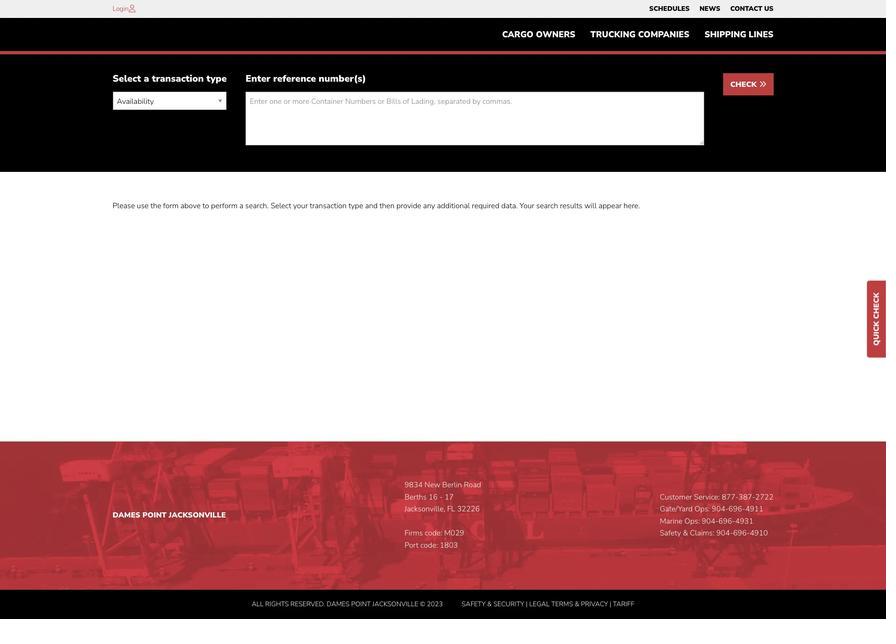 Task type: vqa. For each thing, say whether or not it's contained in the screenshot.
appear
yes



Task type: locate. For each thing, give the bounding box(es) containing it.
shipping lines
[[705, 29, 774, 40]]

ops: down "service:"
[[695, 504, 711, 515]]

0 vertical spatial 696-
[[729, 504, 746, 515]]

firms
[[405, 528, 423, 539]]

1 vertical spatial code:
[[421, 541, 438, 551]]

above
[[181, 201, 201, 211]]

& right terms
[[575, 600, 580, 609]]

type
[[207, 72, 227, 85], [349, 201, 364, 211]]

ops: up claims:
[[685, 516, 700, 527]]

1 vertical spatial jacksonville
[[373, 600, 419, 609]]

code:
[[425, 528, 443, 539], [421, 541, 438, 551]]

will
[[585, 201, 597, 211]]

login link
[[113, 4, 129, 13]]

| left tariff
[[610, 600, 612, 609]]

1 horizontal spatial point
[[352, 600, 371, 609]]

safety down marine
[[660, 528, 682, 539]]

2 horizontal spatial &
[[683, 528, 689, 539]]

1 horizontal spatial select
[[271, 201, 292, 211]]

9834 new berlin road berths 16 - 17 jacksonville, fl 32226
[[405, 480, 482, 515]]

1 horizontal spatial safety
[[660, 528, 682, 539]]

menu bar up shipping
[[645, 2, 779, 16]]

0 horizontal spatial jacksonville
[[169, 510, 226, 521]]

ops:
[[695, 504, 711, 515], [685, 516, 700, 527]]

0 vertical spatial menu bar
[[645, 2, 779, 16]]

& left security
[[488, 600, 492, 609]]

provide
[[397, 201, 422, 211]]

4911
[[746, 504, 764, 515]]

gate/yard
[[660, 504, 693, 515]]

rights
[[265, 600, 289, 609]]

reserved.
[[291, 600, 325, 609]]

1 vertical spatial point
[[352, 600, 371, 609]]

|
[[526, 600, 528, 609], [610, 600, 612, 609]]

cargo
[[503, 29, 534, 40]]

menu bar
[[645, 2, 779, 16], [495, 25, 782, 44]]

0 horizontal spatial |
[[526, 600, 528, 609]]

enter
[[246, 72, 271, 85]]

safety
[[660, 528, 682, 539], [462, 600, 486, 609]]

type left and
[[349, 201, 364, 211]]

dames point jacksonville
[[113, 510, 226, 521]]

news
[[700, 4, 721, 13]]

shipping
[[705, 29, 747, 40]]

1 vertical spatial 904-
[[702, 516, 719, 527]]

| left legal
[[526, 600, 528, 609]]

code: up 1803
[[425, 528, 443, 539]]

road
[[464, 480, 482, 490]]

1 vertical spatial select
[[271, 201, 292, 211]]

1 horizontal spatial a
[[240, 201, 244, 211]]

code: right port
[[421, 541, 438, 551]]

your
[[293, 201, 308, 211]]

trucking companies
[[591, 29, 690, 40]]

0 vertical spatial transaction
[[152, 72, 204, 85]]

904- down 877-
[[712, 504, 729, 515]]

footer
[[0, 442, 887, 619]]

all rights reserved. dames point jacksonville © 2023
[[252, 600, 443, 609]]

a
[[144, 72, 149, 85], [240, 201, 244, 211]]

0 horizontal spatial a
[[144, 72, 149, 85]]

enter reference number(s)
[[246, 72, 366, 85]]

0 horizontal spatial select
[[113, 72, 141, 85]]

1 horizontal spatial check
[[872, 293, 883, 319]]

1 horizontal spatial dames
[[327, 600, 350, 609]]

1 horizontal spatial type
[[349, 201, 364, 211]]

schedules
[[650, 4, 690, 13]]

contact us link
[[731, 2, 774, 16]]

1 vertical spatial safety
[[462, 600, 486, 609]]

1 vertical spatial type
[[349, 201, 364, 211]]

jacksonville
[[169, 510, 226, 521], [373, 600, 419, 609]]

904- right claims:
[[717, 528, 734, 539]]

tariff
[[614, 600, 635, 609]]

1 | from the left
[[526, 600, 528, 609]]

1 vertical spatial check
[[872, 293, 883, 319]]

& left claims:
[[683, 528, 689, 539]]

search.
[[245, 201, 269, 211]]

results
[[560, 201, 583, 211]]

0 vertical spatial dames
[[113, 510, 140, 521]]

1 vertical spatial menu bar
[[495, 25, 782, 44]]

877-
[[722, 492, 739, 503]]

0 horizontal spatial type
[[207, 72, 227, 85]]

tariff link
[[614, 600, 635, 609]]

696-
[[729, 504, 746, 515], [719, 516, 736, 527], [734, 528, 750, 539]]

shipping lines link
[[698, 25, 782, 44]]

904-
[[712, 504, 729, 515], [702, 516, 719, 527], [717, 528, 734, 539]]

9834
[[405, 480, 423, 490]]

2 vertical spatial 904-
[[717, 528, 734, 539]]

safety & security link
[[462, 600, 525, 609]]

0 horizontal spatial point
[[143, 510, 167, 521]]

1 horizontal spatial transaction
[[310, 201, 347, 211]]

type left enter
[[207, 72, 227, 85]]

0 horizontal spatial safety
[[462, 600, 486, 609]]

0 vertical spatial jacksonville
[[169, 510, 226, 521]]

0 vertical spatial point
[[143, 510, 167, 521]]

any
[[423, 201, 435, 211]]

service:
[[695, 492, 721, 503]]

1 horizontal spatial |
[[610, 600, 612, 609]]

0 vertical spatial select
[[113, 72, 141, 85]]

lines
[[749, 29, 774, 40]]

check
[[731, 80, 759, 90], [872, 293, 883, 319]]

owners
[[536, 29, 576, 40]]

berlin
[[443, 480, 462, 490]]

0 horizontal spatial check
[[731, 80, 759, 90]]

safety inside customer service: 877-387-2722 gate/yard ops: 904-696-4911 marine ops: 904-696-4931 safety & claims: 904-696-4910
[[660, 528, 682, 539]]

safety left security
[[462, 600, 486, 609]]

cargo owners link
[[495, 25, 583, 44]]

menu bar down schedules link
[[495, 25, 782, 44]]

transaction
[[152, 72, 204, 85], [310, 201, 347, 211]]

904- up claims:
[[702, 516, 719, 527]]

0 horizontal spatial &
[[488, 600, 492, 609]]

©
[[420, 600, 426, 609]]

0 horizontal spatial transaction
[[152, 72, 204, 85]]

berths
[[405, 492, 427, 503]]

0 vertical spatial safety
[[660, 528, 682, 539]]

2 vertical spatial 696-
[[734, 528, 750, 539]]

1 horizontal spatial jacksonville
[[373, 600, 419, 609]]

here.
[[624, 201, 641, 211]]

number(s)
[[319, 72, 366, 85]]

0 vertical spatial check
[[731, 80, 759, 90]]

17
[[445, 492, 454, 503]]

dames
[[113, 510, 140, 521], [327, 600, 350, 609]]

menu bar containing schedules
[[645, 2, 779, 16]]

use
[[137, 201, 149, 211]]

check button
[[724, 73, 774, 96]]

point
[[143, 510, 167, 521], [352, 600, 371, 609]]



Task type: describe. For each thing, give the bounding box(es) containing it.
trucking
[[591, 29, 636, 40]]

1 vertical spatial 696-
[[719, 516, 736, 527]]

check inside 'button'
[[731, 80, 759, 90]]

marine
[[660, 516, 683, 527]]

m029
[[445, 528, 465, 539]]

contact
[[731, 4, 763, 13]]

login
[[113, 4, 129, 13]]

safety & security | legal terms & privacy | tariff
[[462, 600, 635, 609]]

terms
[[552, 600, 574, 609]]

please
[[113, 201, 135, 211]]

quick
[[872, 321, 883, 346]]

-
[[440, 492, 443, 503]]

quick check link
[[868, 281, 887, 358]]

required
[[472, 201, 500, 211]]

1 vertical spatial ops:
[[685, 516, 700, 527]]

2722
[[756, 492, 774, 503]]

387-
[[739, 492, 756, 503]]

footer containing 9834 new berlin road
[[0, 442, 887, 619]]

0 vertical spatial a
[[144, 72, 149, 85]]

news link
[[700, 2, 721, 16]]

trucking companies link
[[583, 25, 698, 44]]

1 vertical spatial transaction
[[310, 201, 347, 211]]

4910
[[750, 528, 769, 539]]

additional
[[437, 201, 470, 211]]

all
[[252, 600, 264, 609]]

companies
[[639, 29, 690, 40]]

schedules link
[[650, 2, 690, 16]]

new
[[425, 480, 441, 490]]

1 vertical spatial a
[[240, 201, 244, 211]]

reference
[[273, 72, 316, 85]]

security
[[494, 600, 525, 609]]

0 vertical spatial 904-
[[712, 504, 729, 515]]

contact us
[[731, 4, 774, 13]]

data.
[[502, 201, 518, 211]]

customer
[[660, 492, 693, 503]]

select a transaction type
[[113, 72, 227, 85]]

us
[[765, 4, 774, 13]]

0 horizontal spatial dames
[[113, 510, 140, 521]]

legal terms & privacy link
[[530, 600, 609, 609]]

0 vertical spatial ops:
[[695, 504, 711, 515]]

cargo owners
[[503, 29, 576, 40]]

jacksonville,
[[405, 504, 446, 515]]

claims:
[[691, 528, 715, 539]]

fl
[[447, 504, 456, 515]]

& inside customer service: 877-387-2722 gate/yard ops: 904-696-4911 marine ops: 904-696-4931 safety & claims: 904-696-4910
[[683, 528, 689, 539]]

port
[[405, 541, 419, 551]]

1803
[[440, 541, 458, 551]]

perform
[[211, 201, 238, 211]]

the
[[151, 201, 161, 211]]

then
[[380, 201, 395, 211]]

1 horizontal spatial &
[[575, 600, 580, 609]]

firms code:  m029 port code:  1803
[[405, 528, 465, 551]]

angle double right image
[[759, 80, 767, 88]]

please use the form above to perform a search. select your transaction type and then provide any additional required data. your search results will appear here.
[[113, 201, 641, 211]]

form
[[163, 201, 179, 211]]

quick check
[[872, 293, 883, 346]]

Enter reference number(s) text field
[[246, 92, 705, 146]]

2023
[[427, 600, 443, 609]]

0 vertical spatial code:
[[425, 528, 443, 539]]

and
[[365, 201, 378, 211]]

your
[[520, 201, 535, 211]]

legal
[[530, 600, 550, 609]]

customer service: 877-387-2722 gate/yard ops: 904-696-4911 marine ops: 904-696-4931 safety & claims: 904-696-4910
[[660, 492, 774, 539]]

2 | from the left
[[610, 600, 612, 609]]

privacy
[[581, 600, 609, 609]]

1 vertical spatial dames
[[327, 600, 350, 609]]

to
[[203, 201, 209, 211]]

16
[[429, 492, 438, 503]]

search
[[537, 201, 559, 211]]

4931
[[736, 516, 754, 527]]

32226
[[458, 504, 480, 515]]

user image
[[129, 5, 135, 12]]

menu bar containing cargo owners
[[495, 25, 782, 44]]

0 vertical spatial type
[[207, 72, 227, 85]]

appear
[[599, 201, 622, 211]]



